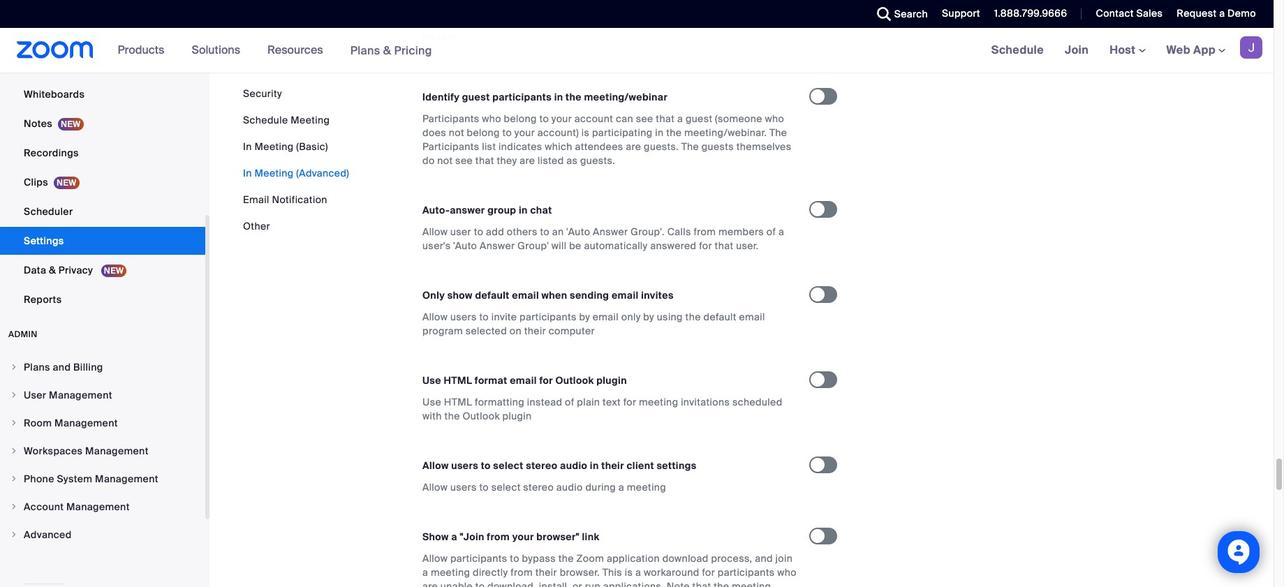 Task type: locate. For each thing, give the bounding box(es) containing it.
right image inside advanced menu item
[[10, 531, 18, 539]]

the down profile
[[705, 16, 721, 28]]

allow down with
[[423, 459, 449, 472]]

1 vertical spatial default
[[704, 311, 737, 323]]

1 vertical spatial see
[[456, 154, 473, 167]]

to up "indicates"
[[503, 126, 512, 139]]

can inside participants who belong to your account can see that a guest (someone who does not belong to your account) is participating in the meeting/webinar. the participants list indicates which attendees are guests. the guests themselves do not see that they are listed as guests.
[[616, 112, 634, 125]]

0 horizontal spatial during
[[586, 481, 616, 494]]

management for workspaces management
[[85, 445, 149, 458]]

0 vertical spatial their
[[524, 325, 546, 337]]

guests.
[[644, 140, 679, 153], [581, 154, 615, 167]]

html left format
[[444, 374, 472, 387]]

solutions
[[192, 43, 240, 57]]

are left unable
[[423, 580, 438, 587]]

2 use from the top
[[423, 396, 441, 408]]

1 vertical spatial right image
[[10, 475, 18, 483]]

1 vertical spatial your
[[515, 126, 535, 139]]

meeting inside the a mode that shows only hosts and co-hosts' videos and profile pictures during a meeting. focus mode can be found in the "more" menu in the in-meeting toolbar.
[[736, 16, 776, 28]]

0 horizontal spatial only
[[516, 2, 536, 14]]

1 vertical spatial during
[[586, 481, 616, 494]]

1.888.799.9666 button
[[984, 0, 1071, 28], [995, 7, 1068, 20]]

right image left advanced
[[10, 531, 18, 539]]

1 vertical spatial use
[[423, 396, 441, 408]]

is inside allow participants to bypass the zoom application download process, and join a meeting directly from their browser. this is a workaround for participants who are unable to download, install, or run applications. note that the meeti
[[625, 566, 633, 579]]

and up found
[[567, 2, 585, 14]]

right image for room
[[10, 419, 18, 428]]

a mode that shows only hosts and co-hosts' videos and profile pictures during a meeting. focus mode can be found in the "more" menu in the in-meeting toolbar.
[[423, 2, 794, 42]]

allow users to invite participants by email only by using the default email program selected on their computer
[[423, 311, 765, 337]]

be inside the a mode that shows only hosts and co-hosts' videos and profile pictures during a meeting. focus mode can be found in the "more" menu in the in-meeting toolbar.
[[557, 16, 569, 28]]

download,
[[488, 580, 536, 587]]

to left an
[[540, 225, 550, 238]]

web
[[1167, 43, 1191, 57]]

right image for account
[[10, 503, 18, 511]]

right image inside account management menu item
[[10, 503, 18, 511]]

a down show
[[423, 566, 428, 579]]

1 html from the top
[[444, 374, 472, 387]]

for up instead
[[540, 374, 553, 387]]

meeting up (basic)
[[291, 114, 330, 126]]

participants inside allow users to invite participants by email only by using the default email program selected on their computer
[[520, 311, 577, 323]]

by up computer
[[579, 311, 590, 323]]

plugin inside use html formatting instead of plain text for meeting invitations scheduled with the outlook plugin
[[503, 410, 532, 422]]

outlook up plain
[[556, 374, 594, 387]]

(someone
[[715, 112, 763, 125]]

account
[[24, 501, 64, 513]]

guest right identify at the left top of page
[[462, 91, 490, 103]]

management down billing
[[49, 389, 112, 402]]

1 vertical spatial their
[[602, 459, 624, 472]]

users
[[451, 311, 477, 323], [451, 459, 479, 472], [451, 481, 477, 494]]

1 horizontal spatial guests.
[[644, 140, 679, 153]]

banner
[[0, 28, 1274, 73]]

1 vertical spatial can
[[616, 112, 634, 125]]

4 right image from the top
[[10, 503, 18, 511]]

1 vertical spatial meeting
[[255, 140, 294, 153]]

right image inside plans and billing menu item
[[10, 363, 18, 372]]

your
[[552, 112, 572, 125], [515, 126, 535, 139], [512, 531, 534, 543]]

2 in from the top
[[243, 167, 252, 180]]

1 horizontal spatial &
[[383, 43, 391, 58]]

settings
[[657, 459, 697, 472]]

use
[[423, 374, 441, 387], [423, 396, 441, 408]]

management
[[49, 389, 112, 402], [55, 417, 118, 430], [85, 445, 149, 458], [95, 473, 158, 485], [66, 501, 130, 513]]

bypass
[[522, 552, 556, 565]]

0 horizontal spatial is
[[582, 126, 590, 139]]

2 by from the left
[[644, 311, 655, 323]]

0 vertical spatial &
[[383, 43, 391, 58]]

notes
[[24, 117, 52, 130]]

0 vertical spatial be
[[557, 16, 569, 28]]

account
[[575, 112, 613, 125]]

applications.
[[603, 580, 664, 587]]

meeting left invitations
[[639, 396, 679, 408]]

0 horizontal spatial by
[[579, 311, 590, 323]]

3 right image from the top
[[10, 419, 18, 428]]

0 vertical spatial audio
[[560, 459, 588, 472]]

& right data
[[49, 264, 56, 277]]

identify
[[423, 91, 460, 103]]

are down "indicates"
[[520, 154, 535, 167]]

1 horizontal spatial outlook
[[556, 374, 594, 387]]

1 horizontal spatial belong
[[504, 112, 537, 125]]

the up 'browser.'
[[559, 552, 574, 565]]

resources
[[268, 43, 323, 57]]

a
[[1220, 7, 1226, 20], [423, 16, 428, 28], [678, 112, 683, 125], [779, 225, 785, 238], [619, 481, 625, 494], [451, 531, 458, 543], [423, 566, 428, 579], [636, 566, 641, 579]]

html left formatting
[[444, 396, 472, 408]]

web app button
[[1167, 43, 1226, 57]]

1 vertical spatial select
[[492, 481, 521, 494]]

computer
[[549, 325, 595, 337]]

participants up does
[[423, 112, 480, 125]]

management up workspaces management
[[55, 417, 118, 430]]

clips
[[24, 176, 48, 189]]

from right the calls
[[694, 225, 716, 238]]

audio
[[560, 459, 588, 472], [557, 481, 583, 494]]

be inside allow user to add others to an 'auto answer group'. calls from members of a user's 'auto answer group' will be automatically answered for that user.
[[569, 239, 582, 252]]

personal
[[24, 59, 66, 71]]

"more"
[[631, 16, 662, 28]]

1 horizontal spatial default
[[704, 311, 737, 323]]

in down the co-
[[602, 16, 610, 28]]

participants down only show default email when sending email invites
[[520, 311, 577, 323]]

of
[[767, 225, 776, 238], [565, 396, 575, 408]]

0 vertical spatial stereo
[[526, 459, 558, 472]]

meeting down client
[[627, 481, 667, 494]]

use inside use html formatting instead of plain text for meeting invitations scheduled with the outlook plugin
[[423, 396, 441, 408]]

1 right image from the top
[[10, 363, 18, 372]]

2 right image from the top
[[10, 475, 18, 483]]

see up participating on the top
[[636, 112, 654, 125]]

from right "join
[[487, 531, 510, 543]]

process,
[[711, 552, 753, 565]]

personal menu menu
[[0, 0, 205, 315]]

in for in meeting (basic)
[[243, 140, 252, 153]]

this
[[603, 566, 622, 579]]

management inside menu item
[[95, 473, 158, 485]]

in down profile
[[694, 16, 703, 28]]

2 vertical spatial your
[[512, 531, 534, 543]]

menu bar
[[243, 87, 349, 233]]

their up "install,"
[[536, 566, 557, 579]]

audio for in
[[560, 459, 588, 472]]

0 vertical spatial the
[[770, 126, 787, 139]]

that inside allow user to add others to an 'auto answer group'. calls from members of a user's 'auto answer group' will be automatically answered for that user.
[[715, 239, 734, 252]]

allow for allow user to add others to an 'auto answer group'. calls from members of a user's 'auto answer group' will be automatically answered for that user.
[[423, 225, 448, 238]]

in-
[[724, 16, 736, 28]]

is down the account
[[582, 126, 590, 139]]

1 vertical spatial 'auto
[[453, 239, 477, 252]]

1 vertical spatial guest
[[686, 112, 713, 125]]

1 vertical spatial html
[[444, 396, 472, 408]]

2 participants from the top
[[423, 140, 480, 153]]

recordings link
[[0, 139, 205, 167]]

1 vertical spatial stereo
[[523, 481, 554, 494]]

1 vertical spatial outlook
[[463, 410, 500, 422]]

guests. down participating on the top
[[644, 140, 679, 153]]

right image inside user management menu item
[[10, 391, 18, 400]]

the left meeting/webinar.
[[667, 126, 682, 139]]

0 vertical spatial right image
[[10, 447, 18, 455]]

right image for user
[[10, 391, 18, 400]]

2 horizontal spatial from
[[694, 225, 716, 238]]

can down hosts
[[537, 16, 554, 28]]

0 horizontal spatial 'auto
[[453, 239, 477, 252]]

other link
[[243, 220, 270, 233]]

allow users to select stereo audio in their client settings
[[423, 459, 697, 472]]

right image inside workspaces management menu item
[[10, 447, 18, 455]]

0 vertical spatial your
[[552, 112, 572, 125]]

0 vertical spatial not
[[449, 126, 464, 139]]

scheduler
[[24, 205, 73, 218]]

is up 'applications.'
[[625, 566, 633, 579]]

allow up show
[[423, 481, 448, 494]]

0 horizontal spatial guests.
[[581, 154, 615, 167]]

belong
[[504, 112, 537, 125], [467, 126, 500, 139]]

your up account)
[[552, 112, 572, 125]]

stereo up allow users to select stereo audio during a meeting
[[526, 459, 558, 472]]

0 vertical spatial meeting
[[291, 114, 330, 126]]

schedule down the security
[[243, 114, 288, 126]]

in up account)
[[554, 91, 563, 103]]

2 vertical spatial meeting
[[255, 167, 294, 180]]

4 allow from the top
[[423, 481, 448, 494]]

management down room management menu item
[[85, 445, 149, 458]]

0 vertical spatial can
[[537, 16, 554, 28]]

1 by from the left
[[579, 311, 590, 323]]

a left (someone
[[678, 112, 683, 125]]

participants down does
[[423, 140, 480, 153]]

see right do
[[456, 154, 473, 167]]

allow inside allow user to add others to an 'auto answer group'. calls from members of a user's 'auto answer group' will be automatically answered for that user.
[[423, 225, 448, 238]]

be right will
[[569, 239, 582, 252]]

select up allow users to select stereo audio during a meeting
[[493, 459, 524, 472]]

stereo down allow users to select stereo audio in their client settings in the bottom of the page
[[523, 481, 554, 494]]

focus
[[476, 16, 505, 28]]

the down process,
[[714, 580, 730, 587]]

allow for allow users to select stereo audio in their client settings
[[423, 459, 449, 472]]

0 horizontal spatial guest
[[462, 91, 490, 103]]

allow inside allow users to invite participants by email only by using the default email program selected on their computer
[[423, 311, 448, 323]]

only inside the a mode that shows only hosts and co-hosts' videos and profile pictures during a meeting. focus mode can be found in the "more" menu in the in-meeting toolbar.
[[516, 2, 536, 14]]

whiteboards
[[24, 88, 85, 101]]

in for in meeting (advanced)
[[243, 167, 252, 180]]

account management menu item
[[0, 494, 205, 520]]

0 vertical spatial is
[[582, 126, 590, 139]]

guest up meeting/webinar.
[[686, 112, 713, 125]]

1 horizontal spatial is
[[625, 566, 633, 579]]

schedule for schedule
[[992, 43, 1044, 57]]

right image
[[10, 363, 18, 372], [10, 391, 18, 400], [10, 419, 18, 428], [10, 503, 18, 511], [10, 531, 18, 539]]

0 horizontal spatial of
[[565, 396, 575, 408]]

on
[[510, 325, 522, 337]]

1 horizontal spatial see
[[636, 112, 654, 125]]

email
[[243, 193, 269, 206]]

stereo for in
[[526, 459, 558, 472]]

schedule
[[992, 43, 1044, 57], [243, 114, 288, 126]]

1 vertical spatial plans
[[24, 361, 50, 374]]

participants up "indicates"
[[493, 91, 552, 103]]

1 vertical spatial plugin
[[503, 410, 532, 422]]

their left client
[[602, 459, 624, 472]]

a inside participants who belong to your account can see that a guest (someone who does not belong to your account) is participating in the meeting/webinar. the participants list indicates which attendees are guests. the guests themselves do not see that they are listed as guests.
[[678, 112, 683, 125]]

reports link
[[0, 286, 205, 314]]

default up invite
[[475, 289, 510, 302]]

who up the list at the left top
[[482, 112, 501, 125]]

1 horizontal spatial answer
[[593, 225, 628, 238]]

1 horizontal spatial can
[[616, 112, 634, 125]]

1 allow from the top
[[423, 225, 448, 238]]

notification
[[272, 193, 327, 206]]

or
[[573, 580, 583, 587]]

right image for workspaces
[[10, 447, 18, 455]]

0 vertical spatial from
[[694, 225, 716, 238]]

right image inside room management menu item
[[10, 419, 18, 428]]

0 horizontal spatial can
[[537, 16, 554, 28]]

from up download,
[[511, 566, 533, 579]]

menu
[[665, 16, 692, 28]]

plans inside product information navigation
[[350, 43, 380, 58]]

0 vertical spatial only
[[516, 2, 536, 14]]

products button
[[118, 28, 171, 73]]

management for user management
[[49, 389, 112, 402]]

1 vertical spatial guests.
[[581, 154, 615, 167]]

and left the join
[[755, 552, 773, 565]]

2 vertical spatial are
[[423, 580, 438, 587]]

default inside allow users to invite participants by email only by using the default email program selected on their computer
[[704, 311, 737, 323]]

clips link
[[0, 168, 205, 196]]

0 horizontal spatial plugin
[[503, 410, 532, 422]]

1 horizontal spatial are
[[520, 154, 535, 167]]

to down "show a "join from your browser" link" at the left of the page
[[510, 552, 520, 565]]

phone system management menu item
[[0, 466, 205, 492]]

outlook inside use html formatting instead of plain text for meeting invitations scheduled with the outlook plugin
[[463, 410, 500, 422]]

answer up automatically on the top of page
[[593, 225, 628, 238]]

0 horizontal spatial see
[[456, 154, 473, 167]]

right image
[[10, 447, 18, 455], [10, 475, 18, 483]]

who
[[482, 112, 501, 125], [765, 112, 785, 125], [778, 566, 797, 579]]

answer down add
[[480, 239, 515, 252]]

request a demo link
[[1167, 0, 1274, 28], [1177, 7, 1257, 20]]

workspaces management
[[24, 445, 149, 458]]

plans for plans and billing
[[24, 361, 50, 374]]

plans & pricing link
[[350, 43, 432, 58], [350, 43, 432, 58]]

for down download
[[702, 566, 715, 579]]

1 vertical spatial audio
[[557, 481, 583, 494]]

scheduled
[[733, 396, 783, 408]]

join
[[776, 552, 793, 565]]

meeting/webinar.
[[685, 126, 767, 139]]

to left add
[[474, 225, 484, 238]]

workspaces
[[24, 445, 83, 458]]

belong up the list at the left top
[[467, 126, 500, 139]]

1 vertical spatial &
[[49, 264, 56, 277]]

during right pictures
[[764, 2, 794, 14]]

side navigation navigation
[[0, 0, 210, 587]]

to up selected
[[480, 311, 489, 323]]

profile picture image
[[1241, 36, 1263, 59]]

5 right image from the top
[[10, 531, 18, 539]]

the right using
[[686, 311, 701, 323]]

plans and billing menu item
[[0, 354, 205, 381]]

1 in from the top
[[243, 140, 252, 153]]

show
[[423, 531, 449, 543]]

0 horizontal spatial schedule
[[243, 114, 288, 126]]

0 vertical spatial users
[[451, 311, 477, 323]]

the up the account
[[566, 91, 582, 103]]

in left chat
[[519, 204, 528, 216]]

products
[[118, 43, 164, 57]]

phone
[[24, 473, 54, 485]]

html for formatting
[[444, 396, 472, 408]]

0 vertical spatial schedule
[[992, 43, 1044, 57]]

0 vertical spatial participants
[[423, 112, 480, 125]]

not right do
[[437, 154, 453, 167]]

will
[[552, 239, 567, 252]]

your up "indicates"
[[515, 126, 535, 139]]

meeting down schedule meeting
[[255, 140, 294, 153]]

0 horizontal spatial outlook
[[463, 410, 500, 422]]

1 horizontal spatial schedule
[[992, 43, 1044, 57]]

1 horizontal spatial by
[[644, 311, 655, 323]]

management for account management
[[66, 501, 130, 513]]

1 vertical spatial only
[[622, 311, 641, 323]]

allow inside allow participants to bypass the zoom application download process, and join a meeting directly from their browser. this is a workaround for participants who are unable to download, install, or run applications. note that the meeti
[[423, 552, 448, 565]]

0 vertical spatial outlook
[[556, 374, 594, 387]]

that inside allow participants to bypass the zoom application download process, and join a meeting directly from their browser. this is a workaround for participants who are unable to download, install, or run applications. note that the meeti
[[693, 580, 711, 587]]

1 vertical spatial of
[[565, 396, 575, 408]]

audio for during
[[557, 481, 583, 494]]

a up 'applications.'
[[636, 566, 641, 579]]

during
[[764, 2, 794, 14], [586, 481, 616, 494]]

be down hosts
[[557, 16, 569, 28]]

3 allow from the top
[[423, 459, 449, 472]]

right image for phone
[[10, 475, 18, 483]]

1 vertical spatial users
[[451, 459, 479, 472]]

users for show
[[451, 311, 477, 323]]

2 vertical spatial from
[[511, 566, 533, 579]]

2 right image from the top
[[10, 391, 18, 400]]

right image left workspaces
[[10, 447, 18, 455]]

0 vertical spatial use
[[423, 374, 441, 387]]

0 vertical spatial plugin
[[597, 374, 627, 387]]

1 horizontal spatial plugin
[[597, 374, 627, 387]]

mode
[[432, 2, 459, 14]]

the inside allow users to invite participants by email only by using the default email program selected on their computer
[[686, 311, 701, 323]]

select up "show a "join from your browser" link" at the left of the page
[[492, 481, 521, 494]]

1 horizontal spatial only
[[622, 311, 641, 323]]

html inside use html formatting instead of plain text for meeting invitations scheduled with the outlook plugin
[[444, 396, 472, 408]]

the
[[770, 126, 787, 139], [682, 140, 699, 153]]

the inside use html formatting instead of plain text for meeting invitations scheduled with the outlook plugin
[[445, 410, 460, 422]]

to up allow users to select stereo audio during a meeting
[[481, 459, 491, 472]]

0 horizontal spatial &
[[49, 264, 56, 277]]

of left plain
[[565, 396, 575, 408]]

allow up program
[[423, 311, 448, 323]]

1 horizontal spatial during
[[764, 2, 794, 14]]

schedule inside meetings navigation
[[992, 43, 1044, 57]]

audio down allow users to select stereo audio in their client settings in the bottom of the page
[[557, 481, 583, 494]]

management up advanced menu item
[[66, 501, 130, 513]]

1 vertical spatial be
[[569, 239, 582, 252]]

2 html from the top
[[444, 396, 472, 408]]

& for pricing
[[383, 43, 391, 58]]

right image down admin
[[10, 363, 18, 372]]

0 vertical spatial in
[[243, 140, 252, 153]]

0 vertical spatial answer
[[593, 225, 628, 238]]

participants
[[423, 112, 480, 125], [423, 140, 480, 153]]

1 use from the top
[[423, 374, 441, 387]]

schedule link
[[981, 28, 1055, 73]]

0 vertical spatial of
[[767, 225, 776, 238]]

0 vertical spatial default
[[475, 289, 510, 302]]

that up 'focus'
[[462, 2, 481, 14]]

'auto
[[567, 225, 590, 238], [453, 239, 477, 252]]

and inside menu item
[[53, 361, 71, 374]]

right image inside phone system management menu item
[[10, 475, 18, 483]]

from
[[694, 225, 716, 238], [487, 531, 510, 543], [511, 566, 533, 579]]

only up mode
[[516, 2, 536, 14]]

1 participants from the top
[[423, 112, 480, 125]]

2 vertical spatial their
[[536, 566, 557, 579]]

allow up user's
[[423, 225, 448, 238]]

1 horizontal spatial 'auto
[[567, 225, 590, 238]]

plugin
[[597, 374, 627, 387], [503, 410, 532, 422]]

0 vertical spatial html
[[444, 374, 472, 387]]

plugin down formatting
[[503, 410, 532, 422]]

data & privacy
[[24, 264, 96, 277]]

from inside allow participants to bypass the zoom application download process, and join a meeting directly from their browser. this is a workaround for participants who are unable to download, install, or run applications. note that the meeti
[[511, 566, 533, 579]]

& inside product information navigation
[[383, 43, 391, 58]]

& for privacy
[[49, 264, 56, 277]]

plans inside menu item
[[24, 361, 50, 374]]

0 vertical spatial guest
[[462, 91, 490, 103]]

& inside "data & privacy" link
[[49, 264, 56, 277]]

& left pricing
[[383, 43, 391, 58]]

their inside allow participants to bypass the zoom application download process, and join a meeting directly from their browser. this is a workaround for participants who are unable to download, install, or run applications. note that the meeti
[[536, 566, 557, 579]]

invites
[[641, 289, 674, 302]]

0 horizontal spatial default
[[475, 289, 510, 302]]

1 horizontal spatial plans
[[350, 43, 380, 58]]

right image for plans
[[10, 363, 18, 372]]

that right note
[[693, 580, 711, 587]]

in
[[243, 140, 252, 153], [243, 167, 252, 180]]

2 vertical spatial users
[[451, 481, 477, 494]]

for right answered at the top of the page
[[699, 239, 712, 252]]

use for use html formatting instead of plain text for meeting invitations scheduled with the outlook plugin
[[423, 396, 441, 408]]

product information navigation
[[107, 28, 443, 73]]

1 horizontal spatial the
[[770, 126, 787, 139]]

1 vertical spatial schedule
[[243, 114, 288, 126]]

'auto right an
[[567, 225, 590, 238]]

app
[[1194, 43, 1216, 57]]

the right with
[[445, 410, 460, 422]]

workaround
[[644, 566, 700, 579]]

allow participants to bypass the zoom application download process, and join a meeting directly from their browser. this is a workaround for participants who are unable to download, install, or run applications. note that the meeti
[[423, 552, 797, 587]]

search button
[[867, 0, 932, 28]]

1 right image from the top
[[10, 447, 18, 455]]

user
[[451, 225, 472, 238]]

0 vertical spatial are
[[626, 140, 642, 153]]

hosts
[[538, 2, 565, 14]]

users inside allow users to invite participants by email only by using the default email program selected on their computer
[[451, 311, 477, 323]]

of right 'members'
[[767, 225, 776, 238]]

in meeting (advanced)
[[243, 167, 349, 180]]

2 allow from the top
[[423, 311, 448, 323]]

select for during
[[492, 481, 521, 494]]

outlook down formatting
[[463, 410, 500, 422]]

for right text
[[624, 396, 637, 408]]

select
[[493, 459, 524, 472], [492, 481, 521, 494]]

can up participating on the top
[[616, 112, 634, 125]]

management for room management
[[55, 417, 118, 430]]

others
[[507, 225, 538, 238]]

5 allow from the top
[[423, 552, 448, 565]]

use for use html format email for outlook plugin
[[423, 374, 441, 387]]



Task type: describe. For each thing, give the bounding box(es) containing it.
application
[[607, 552, 660, 565]]

stereo for during
[[523, 481, 554, 494]]

to down directly
[[476, 580, 485, 587]]

schedule for schedule meeting
[[243, 114, 288, 126]]

zoom
[[577, 552, 604, 565]]

attendees
[[575, 140, 624, 153]]

program
[[423, 325, 463, 337]]

who up themselves
[[765, 112, 785, 125]]

group'.
[[631, 225, 665, 238]]

is inside participants who belong to your account can see that a guest (someone who does not belong to your account) is participating in the meeting/webinar. the participants list indicates which attendees are guests. the guests themselves do not see that they are listed as guests.
[[582, 126, 590, 139]]

meeting inside use html formatting instead of plain text for meeting invitations scheduled with the outlook plugin
[[639, 396, 679, 408]]

who inside allow participants to bypass the zoom application download process, and join a meeting directly from their browser. this is a workaround for participants who are unable to download, install, or run applications. note that the meeti
[[778, 566, 797, 579]]

1 vertical spatial not
[[437, 154, 453, 167]]

advanced
[[24, 529, 72, 541]]

banner containing products
[[0, 28, 1274, 73]]

a down allow users to select stereo audio in their client settings in the bottom of the page
[[619, 481, 625, 494]]

account)
[[538, 126, 579, 139]]

participants who belong to your account can see that a guest (someone who does not belong to your account) is participating in the meeting/webinar. the participants list indicates which attendees are guests. the guests themselves do not see that they are listed as guests.
[[423, 112, 792, 167]]

meeting inside allow participants to bypass the zoom application download process, and join a meeting directly from their browser. this is a workaround for participants who are unable to download, install, or run applications. note that the meeti
[[431, 566, 470, 579]]

0 vertical spatial belong
[[504, 112, 537, 125]]

personal devices
[[24, 59, 107, 71]]

a
[[423, 2, 429, 14]]

0 horizontal spatial belong
[[467, 126, 500, 139]]

to up account)
[[540, 112, 549, 125]]

mode
[[507, 16, 534, 28]]

the inside participants who belong to your account can see that a guest (someone who does not belong to your account) is participating in the meeting/webinar. the participants list indicates which attendees are guests. the guests themselves do not see that they are listed as guests.
[[667, 126, 682, 139]]

of inside use html formatting instead of plain text for meeting invitations scheduled with the outlook plugin
[[565, 396, 575, 408]]

plans for plans & pricing
[[350, 43, 380, 58]]

and inside allow participants to bypass the zoom application download process, and join a meeting directly from their browser. this is a workaround for participants who are unable to download, install, or run applications. note that the meeti
[[755, 552, 773, 565]]

guests
[[702, 140, 734, 153]]

allow for allow participants to bypass the zoom application download process, and join a meeting directly from their browser. this is a workaround for participants who are unable to download, install, or run applications. note that the meeti
[[423, 552, 448, 565]]

schedule meeting link
[[243, 114, 330, 126]]

videos
[[635, 2, 666, 14]]

user management menu item
[[0, 382, 205, 409]]

schedule meeting
[[243, 114, 330, 126]]

a left demo
[[1220, 7, 1226, 20]]

search
[[895, 8, 928, 20]]

for inside use html formatting instead of plain text for meeting invitations scheduled with the outlook plugin
[[624, 396, 637, 408]]

answer
[[450, 204, 485, 216]]

that down meeting/webinar
[[656, 112, 675, 125]]

unable
[[441, 580, 473, 587]]

0 horizontal spatial the
[[682, 140, 699, 153]]

participants up directly
[[451, 552, 508, 565]]

in meeting (basic) link
[[243, 140, 328, 153]]

email notification
[[243, 193, 327, 206]]

allow user to add others to an 'auto answer group'. calls from members of a user's 'auto answer group' will be automatically answered for that user.
[[423, 225, 785, 252]]

other
[[243, 220, 270, 233]]

whiteboards link
[[0, 80, 205, 108]]

security link
[[243, 87, 282, 100]]

menu bar containing security
[[243, 87, 349, 233]]

found
[[572, 16, 599, 28]]

their inside allow users to invite participants by email only by using the default email program selected on their computer
[[524, 325, 546, 337]]

toolbar.
[[423, 30, 458, 42]]

meeting/webinar
[[584, 91, 668, 103]]

use html format email for outlook plugin
[[423, 374, 627, 387]]

plans & pricing
[[350, 43, 432, 58]]

1.888.799.9666 button up join on the top of the page
[[984, 0, 1071, 28]]

users for users
[[451, 481, 477, 494]]

to inside allow users to invite participants by email only by using the default email program selected on their computer
[[480, 311, 489, 323]]

run
[[585, 580, 601, 587]]

shows
[[483, 2, 514, 14]]

your for account
[[552, 112, 572, 125]]

listed
[[538, 154, 564, 167]]

do
[[423, 154, 435, 167]]

account management
[[24, 501, 130, 513]]

calls
[[668, 225, 691, 238]]

participants down process,
[[718, 566, 775, 579]]

for inside allow participants to bypass the zoom application download process, and join a meeting directly from their browser. this is a workaround for participants who are unable to download, install, or run applications. note that the meeti
[[702, 566, 715, 579]]

the down "hosts'" in the left of the page
[[613, 16, 628, 28]]

advanced menu item
[[0, 522, 205, 548]]

profile
[[689, 2, 720, 14]]

answered
[[650, 239, 697, 252]]

pictures
[[722, 2, 761, 14]]

are inside allow participants to bypass the zoom application download process, and join a meeting directly from their browser. this is a workaround for participants who are unable to download, install, or run applications. note that the meeti
[[423, 580, 438, 587]]

in meeting (advanced) link
[[243, 167, 349, 180]]

show a "join from your browser" link
[[423, 531, 600, 543]]

0 vertical spatial guests.
[[644, 140, 679, 153]]

a inside allow user to add others to an 'auto answer group'. calls from members of a user's 'auto answer group' will be automatically answered for that user.
[[779, 225, 785, 238]]

html for format
[[444, 374, 472, 387]]

recordings
[[24, 147, 79, 159]]

client
[[627, 459, 654, 472]]

only
[[423, 289, 445, 302]]

zoom logo image
[[17, 41, 93, 59]]

allow users to select stereo audio during a meeting
[[423, 481, 667, 494]]

of inside allow user to add others to an 'auto answer group'. calls from members of a user's 'auto answer group' will be automatically answered for that user.
[[767, 225, 776, 238]]

link
[[582, 531, 600, 543]]

during inside the a mode that shows only hosts and co-hosts' videos and profile pictures during a meeting. focus mode can be found in the "more" menu in the in-meeting toolbar.
[[764, 2, 794, 14]]

0 horizontal spatial answer
[[480, 239, 515, 252]]

text
[[603, 396, 621, 408]]

2 horizontal spatial are
[[626, 140, 642, 153]]

that inside the a mode that shows only hosts and co-hosts' videos and profile pictures during a meeting. focus mode can be found in the "more" menu in the in-meeting toolbar.
[[462, 2, 481, 14]]

meetings navigation
[[981, 28, 1274, 73]]

a left "join
[[451, 531, 458, 543]]

with
[[423, 410, 442, 422]]

when
[[542, 289, 568, 302]]

allow for allow users to select stereo audio during a meeting
[[423, 481, 448, 494]]

1.888.799.9666
[[995, 7, 1068, 20]]

which
[[545, 140, 573, 153]]

1 vertical spatial from
[[487, 531, 510, 543]]

privacy
[[59, 264, 93, 277]]

scheduler link
[[0, 198, 205, 226]]

user.
[[736, 239, 759, 252]]

can inside the a mode that shows only hosts and co-hosts' videos and profile pictures during a meeting. focus mode can be found in the "more" menu in the in-meeting toolbar.
[[537, 16, 554, 28]]

that down the list at the left top
[[476, 154, 494, 167]]

room management menu item
[[0, 410, 205, 437]]

workspaces management menu item
[[0, 438, 205, 465]]

contact sales
[[1096, 7, 1163, 20]]

meeting.
[[431, 16, 473, 28]]

host
[[1110, 43, 1139, 57]]

room
[[24, 417, 52, 430]]

personal devices link
[[0, 51, 205, 79]]

a inside the a mode that shows only hosts and co-hosts' videos and profile pictures during a meeting. focus mode can be found in the "more" menu in the in-meeting toolbar.
[[423, 16, 428, 28]]

in left client
[[590, 459, 599, 472]]

use html formatting instead of plain text for meeting invitations scheduled with the outlook plugin
[[423, 396, 783, 422]]

and up menu
[[669, 2, 687, 14]]

1 vertical spatial are
[[520, 154, 535, 167]]

your for browser"
[[512, 531, 534, 543]]

chat
[[530, 204, 552, 216]]

using
[[657, 311, 683, 323]]

group'
[[518, 239, 549, 252]]

automatically
[[584, 239, 648, 252]]

for inside allow user to add others to an 'auto answer group'. calls from members of a user's 'auto answer group' will be automatically answered for that user.
[[699, 239, 712, 252]]

selected
[[466, 325, 507, 337]]

directly
[[473, 566, 508, 579]]

host button
[[1110, 43, 1146, 57]]

list
[[482, 140, 496, 153]]

invitations
[[681, 396, 730, 408]]

join
[[1065, 43, 1089, 57]]

user management
[[24, 389, 112, 402]]

to up "join
[[480, 481, 489, 494]]

meeting for (basic)
[[255, 140, 294, 153]]

guest inside participants who belong to your account can see that a guest (someone who does not belong to your account) is participating in the meeting/webinar. the participants list indicates which attendees are guests. the guests themselves do not see that they are listed as guests.
[[686, 112, 713, 125]]

only inside allow users to invite participants by email only by using the default email program selected on their computer
[[622, 311, 641, 323]]

from inside allow user to add others to an 'auto answer group'. calls from members of a user's 'auto answer group' will be automatically answered for that user.
[[694, 225, 716, 238]]

in inside participants who belong to your account can see that a guest (someone who does not belong to your account) is participating in the meeting/webinar. the participants list indicates which attendees are guests. the guests themselves do not see that they are listed as guests.
[[655, 126, 664, 139]]

pricing
[[394, 43, 432, 58]]

meeting for (advanced)
[[255, 167, 294, 180]]

user's
[[423, 239, 451, 252]]

(basic)
[[296, 140, 328, 153]]

select for in
[[493, 459, 524, 472]]

formatting
[[475, 396, 525, 408]]

system
[[57, 473, 92, 485]]

0 vertical spatial see
[[636, 112, 654, 125]]

admin menu menu
[[0, 354, 205, 550]]

1.888.799.9666 button up the schedule link
[[995, 7, 1068, 20]]

install,
[[539, 580, 570, 587]]

allow for allow users to invite participants by email only by using the default email program selected on their computer
[[423, 311, 448, 323]]



Task type: vqa. For each thing, say whether or not it's contained in the screenshot.
"Outlook" to the top
yes



